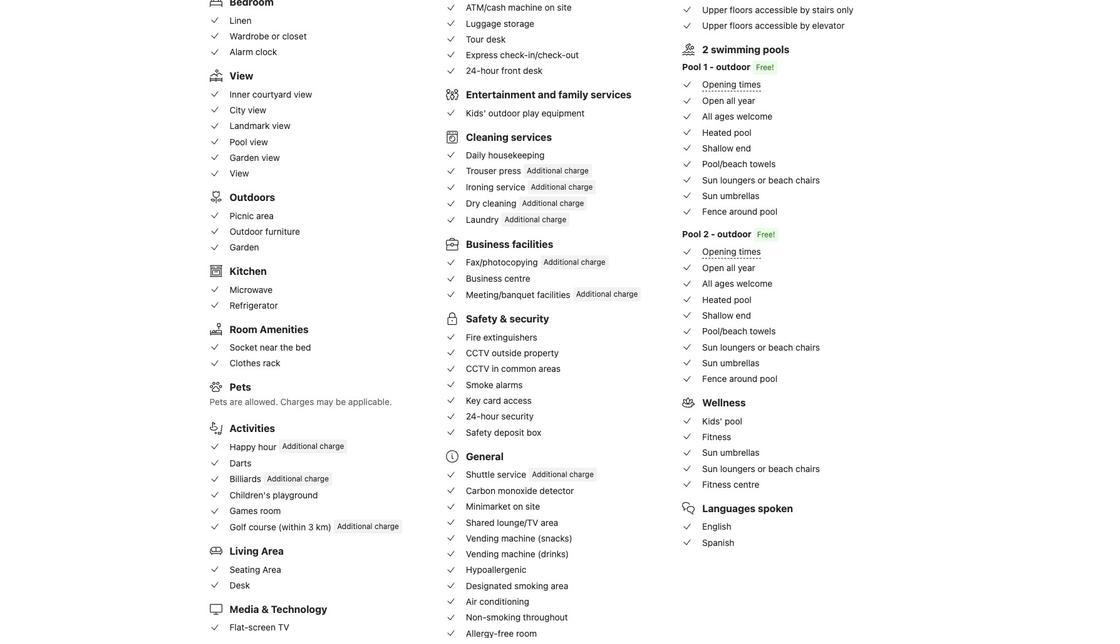 Task type: vqa. For each thing, say whether or not it's contained in the screenshot.
top chairs
yes



Task type: describe. For each thing, give the bounding box(es) containing it.
2 umbrellas from the top
[[721, 358, 760, 369]]

press
[[499, 166, 522, 176]]

additional inside laundry additional charge
[[505, 215, 540, 224]]

security for safety & security
[[510, 314, 550, 325]]

inner
[[230, 89, 250, 99]]

languages spoken
[[703, 503, 794, 515]]

common
[[502, 364, 537, 374]]

charge inside ironing service additional charge
[[569, 182, 593, 192]]

trouser press additional charge
[[466, 166, 589, 176]]

entertainment
[[466, 89, 536, 101]]

1 umbrellas from the top
[[721, 191, 760, 201]]

fire extinguishers
[[466, 332, 538, 343]]

inner courtyard view
[[230, 89, 312, 99]]

allowed.
[[245, 397, 278, 408]]

designated smoking area
[[466, 581, 569, 592]]

pets are allowed. charges may be applicable.
[[210, 397, 392, 408]]

linen
[[230, 15, 252, 26]]

areas
[[539, 364, 561, 374]]

luggage
[[466, 18, 502, 29]]

languages
[[703, 503, 756, 515]]

1 view from the top
[[230, 70, 254, 82]]

additional inside ironing service additional charge
[[531, 182, 567, 192]]

1 around from the top
[[730, 206, 758, 217]]

1 vertical spatial outdoor
[[489, 108, 521, 118]]

pool for pool 1 - outdoor free!
[[683, 62, 702, 72]]

2 year from the top
[[738, 263, 756, 273]]

2 all ages welcome from the top
[[703, 279, 773, 289]]

playground
[[273, 490, 318, 501]]

1 fence around pool from the top
[[703, 206, 778, 217]]

extinguishers
[[484, 332, 538, 343]]

shuttle service additional charge
[[466, 469, 594, 480]]

may
[[317, 397, 334, 408]]

media
[[230, 604, 259, 616]]

hour for security
[[481, 411, 499, 422]]

0 vertical spatial 2
[[703, 44, 709, 55]]

- for 1
[[710, 62, 715, 72]]

box
[[527, 427, 542, 438]]

tour
[[466, 34, 484, 44]]

minimarket
[[466, 502, 511, 512]]

outside
[[492, 348, 522, 359]]

minimarket on site
[[466, 502, 540, 512]]

microwave
[[230, 284, 273, 295]]

screen
[[249, 623, 276, 633]]

ironing service additional charge
[[466, 182, 593, 193]]

pools
[[764, 44, 790, 55]]

1 vertical spatial 2
[[704, 229, 709, 240]]

spoken
[[758, 503, 794, 515]]

1 times from the top
[[739, 79, 762, 90]]

english
[[703, 522, 732, 532]]

be
[[336, 397, 346, 408]]

business for business facilities
[[466, 239, 510, 250]]

throughout
[[523, 613, 568, 623]]

area for designated smoking area
[[551, 581, 569, 592]]

wardrobe or closet
[[230, 31, 307, 41]]

outdoor
[[230, 226, 263, 237]]

only
[[837, 4, 854, 15]]

accessible for elevator
[[756, 20, 798, 31]]

kids' for kids' outdoor play equipment
[[466, 108, 486, 118]]

charge inside billiards additional charge
[[305, 474, 329, 484]]

vending for vending machine (snacks)
[[466, 533, 499, 544]]

darts
[[230, 458, 252, 469]]

& for technology
[[262, 604, 269, 616]]

2 swimming pools
[[703, 44, 790, 55]]

cleaning services
[[466, 131, 552, 143]]

atm/cash machine on site
[[466, 2, 572, 13]]

2 sun umbrellas from the top
[[703, 358, 760, 369]]

city view
[[230, 105, 267, 115]]

1 pool/beach towels from the top
[[703, 159, 776, 170]]

course
[[249, 522, 276, 533]]

upper for upper floors accessible by elevator
[[703, 20, 728, 31]]

safety & security
[[466, 314, 550, 325]]

dry cleaning additional charge
[[466, 198, 585, 209]]

pool view
[[230, 136, 268, 147]]

security for 24-hour security
[[502, 411, 534, 422]]

view right the courtyard
[[294, 89, 312, 99]]

1 opening from the top
[[703, 79, 737, 90]]

card
[[484, 396, 502, 406]]

billiards
[[230, 474, 261, 485]]

non-smoking throughout
[[466, 613, 568, 623]]

2 loungers from the top
[[721, 342, 756, 353]]

1 chairs from the top
[[796, 175, 821, 185]]

- for 2
[[712, 229, 716, 240]]

safety for safety deposit box
[[466, 427, 492, 438]]

cleaning
[[466, 131, 509, 143]]

charges
[[281, 397, 314, 408]]

picnic
[[230, 210, 254, 221]]

& for security
[[500, 314, 507, 325]]

1 fence from the top
[[703, 206, 727, 217]]

(drinks)
[[538, 549, 569, 560]]

3 sun loungers or beach chairs from the top
[[703, 464, 821, 474]]

3 umbrellas from the top
[[721, 448, 760, 458]]

view for landmark view
[[272, 121, 291, 131]]

courtyard
[[253, 89, 292, 99]]

2 around from the top
[[730, 374, 758, 384]]

machine for on
[[509, 2, 543, 13]]

3 loungers from the top
[[721, 464, 756, 474]]

the
[[280, 342, 293, 353]]

near
[[260, 342, 278, 353]]

2 times from the top
[[739, 246, 762, 257]]

1 sun from the top
[[703, 175, 718, 185]]

access
[[504, 396, 532, 406]]

by for elevator
[[801, 20, 811, 31]]

centre for business centre
[[505, 274, 531, 284]]

km)
[[316, 522, 332, 533]]

1 loungers from the top
[[721, 175, 756, 185]]

clothes
[[230, 358, 261, 369]]

1 shallow from the top
[[703, 143, 734, 154]]

shuttle
[[466, 469, 495, 480]]

fire
[[466, 332, 481, 343]]

2 heated pool from the top
[[703, 294, 752, 305]]

1 ages from the top
[[715, 111, 735, 122]]

2 sun from the top
[[703, 191, 718, 201]]

2 heated from the top
[[703, 294, 732, 305]]

1 heated from the top
[[703, 127, 732, 138]]

safety for safety & security
[[466, 314, 498, 325]]

in
[[492, 364, 499, 374]]

golf
[[230, 522, 247, 533]]

5 sun from the top
[[703, 448, 718, 458]]

view for city view
[[248, 105, 267, 115]]

bed
[[296, 342, 311, 353]]

2 sun loungers or beach chairs from the top
[[703, 342, 821, 353]]

24- for 24-hour front desk
[[466, 65, 481, 76]]

0 horizontal spatial desk
[[487, 34, 506, 44]]

2 towels from the top
[[750, 326, 776, 337]]

tour desk
[[466, 34, 506, 44]]

pool for pool view
[[230, 136, 247, 147]]

by for stairs
[[801, 4, 811, 15]]

landmark view
[[230, 121, 291, 131]]

1 welcome from the top
[[737, 111, 773, 122]]

in/check-
[[528, 50, 566, 60]]

1 shallow end from the top
[[703, 143, 752, 154]]

2 pool/beach towels from the top
[[703, 326, 776, 337]]

shared
[[466, 517, 495, 528]]

wardrobe
[[230, 31, 269, 41]]

24-hour security
[[466, 411, 534, 422]]

4 sun from the top
[[703, 358, 718, 369]]

property
[[524, 348, 559, 359]]

stairs
[[813, 4, 835, 15]]

view for garden view
[[262, 152, 280, 163]]

2 ages from the top
[[715, 279, 735, 289]]

children's
[[230, 490, 271, 501]]

1 sun loungers or beach chairs from the top
[[703, 175, 821, 185]]

living area
[[230, 546, 284, 558]]

2 beach from the top
[[769, 342, 794, 353]]

air
[[466, 597, 477, 607]]

living
[[230, 546, 259, 558]]

smoke
[[466, 380, 494, 390]]

free! for pool 1 - outdoor
[[757, 63, 775, 72]]

fitness centre
[[703, 479, 760, 490]]

0 horizontal spatial site
[[526, 502, 540, 512]]

detector
[[540, 486, 574, 496]]

garden view
[[230, 152, 280, 163]]

refrigerator
[[230, 300, 278, 311]]

closet
[[282, 31, 307, 41]]

carbon
[[466, 486, 496, 496]]

garden for garden view
[[230, 152, 259, 163]]

fax/photocopying additional charge
[[466, 257, 606, 268]]

upper floors accessible by elevator
[[703, 20, 845, 31]]

city
[[230, 105, 246, 115]]

cleaning
[[483, 198, 517, 209]]



Task type: locate. For each thing, give the bounding box(es) containing it.
0 vertical spatial times
[[739, 79, 762, 90]]

0 vertical spatial fence
[[703, 206, 727, 217]]

end
[[736, 143, 752, 154], [736, 310, 752, 321]]

cctv for cctv outside property
[[466, 348, 490, 359]]

lounge/tv
[[497, 517, 539, 528]]

all down 1
[[703, 111, 713, 122]]

free!
[[757, 63, 775, 72], [758, 230, 776, 240]]

deposit
[[494, 427, 525, 438]]

floors up upper floors accessible by elevator
[[730, 4, 753, 15]]

machine up storage
[[509, 2, 543, 13]]

dry
[[466, 198, 481, 209]]

floors for upper floors accessible by elevator
[[730, 20, 753, 31]]

& up the fire extinguishers
[[500, 314, 507, 325]]

0 vertical spatial upper
[[703, 4, 728, 15]]

outdoor for pool 1 - outdoor
[[717, 62, 751, 72]]

2 accessible from the top
[[756, 20, 798, 31]]

entertainment and family services
[[466, 89, 632, 101]]

heated pool
[[703, 127, 752, 138], [703, 294, 752, 305]]

all ages welcome
[[703, 111, 773, 122], [703, 279, 773, 289]]

1 vertical spatial desk
[[524, 65, 543, 76]]

2 all from the top
[[703, 279, 713, 289]]

2 upper from the top
[[703, 20, 728, 31]]

1 vertical spatial 24-
[[466, 411, 481, 422]]

24- for 24-hour security
[[466, 411, 481, 422]]

0 vertical spatial ages
[[715, 111, 735, 122]]

loungers
[[721, 175, 756, 185], [721, 342, 756, 353], [721, 464, 756, 474]]

cctv for cctv in common areas
[[466, 364, 490, 374]]

0 vertical spatial view
[[230, 70, 254, 82]]

1 vertical spatial sun umbrellas
[[703, 358, 760, 369]]

hour down "express"
[[481, 65, 499, 76]]

1 garden from the top
[[230, 152, 259, 163]]

3 sun umbrellas from the top
[[703, 448, 760, 458]]

ages down pool 2 - outdoor free!
[[715, 279, 735, 289]]

hour for front
[[481, 65, 499, 76]]

smoking up conditioning
[[515, 581, 549, 592]]

accessible up upper floors accessible by elevator
[[756, 4, 798, 15]]

pets for pets are allowed. charges may be applicable.
[[210, 397, 227, 408]]

charge inside meeting/banquet facilities additional charge
[[614, 290, 638, 299]]

year down pool 2 - outdoor free!
[[738, 263, 756, 273]]

service for ironing service
[[497, 182, 526, 193]]

room
[[260, 506, 281, 517]]

charge inside golf course (within 3 km) additional charge
[[375, 522, 399, 532]]

charge inside laundry additional charge
[[542, 215, 567, 224]]

flat-
[[230, 623, 249, 633]]

additional inside billiards additional charge
[[267, 474, 303, 484]]

1 vertical spatial vending
[[466, 549, 499, 560]]

loungers up pool 2 - outdoor free!
[[721, 175, 756, 185]]

1 vertical spatial pets
[[210, 397, 227, 408]]

by left elevator
[[801, 20, 811, 31]]

2 24- from the top
[[466, 411, 481, 422]]

0 vertical spatial area
[[256, 210, 274, 221]]

hour down card
[[481, 411, 499, 422]]

1 vertical spatial pool
[[230, 136, 247, 147]]

1 vertical spatial beach
[[769, 342, 794, 353]]

2 vertical spatial beach
[[769, 464, 794, 474]]

front
[[502, 65, 521, 76]]

charge inside shuttle service additional charge
[[570, 470, 594, 479]]

laundry additional charge
[[466, 215, 567, 225]]

kids' outdoor play equipment
[[466, 108, 585, 118]]

2 opening times from the top
[[703, 246, 762, 257]]

1 vertical spatial service
[[497, 469, 527, 480]]

daily housekeeping
[[466, 150, 545, 161]]

1 vertical spatial pool/beach towels
[[703, 326, 776, 337]]

1 beach from the top
[[769, 175, 794, 185]]

additional inside meeting/banquet facilities additional charge
[[576, 290, 612, 299]]

charge inside "fax/photocopying additional charge"
[[582, 258, 606, 267]]

charge inside trouser press additional charge
[[565, 166, 589, 176]]

view right landmark
[[272, 121, 291, 131]]

laundry
[[466, 215, 499, 225]]

fence around pool up wellness
[[703, 374, 778, 384]]

& up screen
[[262, 604, 269, 616]]

1 all from the top
[[703, 111, 713, 122]]

all ages welcome down the pool 1 - outdoor free!
[[703, 111, 773, 122]]

1 horizontal spatial on
[[545, 2, 555, 13]]

all
[[703, 111, 713, 122], [703, 279, 713, 289]]

sun umbrellas up wellness
[[703, 358, 760, 369]]

business for business centre
[[466, 274, 502, 284]]

6 sun from the top
[[703, 464, 718, 474]]

0 vertical spatial kids'
[[466, 108, 486, 118]]

1 vertical spatial facilities
[[537, 289, 571, 300]]

machine down lounge/tv
[[502, 533, 536, 544]]

0 vertical spatial sun loungers or beach chairs
[[703, 175, 821, 185]]

1 business from the top
[[466, 239, 510, 250]]

1 vertical spatial opening
[[703, 246, 737, 257]]

2 by from the top
[[801, 20, 811, 31]]

around up wellness
[[730, 374, 758, 384]]

fence around pool up pool 2 - outdoor free!
[[703, 206, 778, 217]]

0 vertical spatial beach
[[769, 175, 794, 185]]

umbrellas up pool 2 - outdoor free!
[[721, 191, 760, 201]]

umbrellas up fitness centre
[[721, 448, 760, 458]]

general
[[466, 451, 504, 462]]

free! inside the pool 1 - outdoor free!
[[757, 63, 775, 72]]

1 all ages welcome from the top
[[703, 111, 773, 122]]

shallow end
[[703, 143, 752, 154], [703, 310, 752, 321]]

facilities for meeting/banquet
[[537, 289, 571, 300]]

vending machine (snacks)
[[466, 533, 573, 544]]

0 vertical spatial garden
[[230, 152, 259, 163]]

ironing
[[466, 182, 494, 193]]

express check-in/check-out
[[466, 50, 579, 60]]

games
[[230, 506, 258, 517]]

1 horizontal spatial desk
[[524, 65, 543, 76]]

non-
[[466, 613, 487, 623]]

1 pool/beach from the top
[[703, 159, 748, 170]]

flat-screen tv
[[230, 623, 289, 633]]

1 24- from the top
[[466, 65, 481, 76]]

safety up fire
[[466, 314, 498, 325]]

0 vertical spatial shallow end
[[703, 143, 752, 154]]

1 horizontal spatial services
[[591, 89, 632, 101]]

additional inside happy hour additional charge
[[282, 442, 318, 452]]

area for living area
[[261, 546, 284, 558]]

on up in/check-
[[545, 2, 555, 13]]

opening times down pool 2 - outdoor free!
[[703, 246, 762, 257]]

0 vertical spatial fitness
[[703, 432, 732, 443]]

1 vertical spatial garden
[[230, 242, 259, 253]]

3 chairs from the top
[[796, 464, 821, 474]]

0 vertical spatial chairs
[[796, 175, 821, 185]]

golf course (within 3 km) additional charge
[[230, 522, 399, 533]]

2 vertical spatial outdoor
[[718, 229, 752, 240]]

open all year down the pool 1 - outdoor free!
[[703, 95, 756, 106]]

2 vertical spatial pool
[[683, 229, 702, 240]]

0 vertical spatial welcome
[[737, 111, 773, 122]]

fence up wellness
[[703, 374, 727, 384]]

0 vertical spatial business
[[466, 239, 510, 250]]

2 pool/beach from the top
[[703, 326, 748, 337]]

1 heated pool from the top
[[703, 127, 752, 138]]

2 safety from the top
[[466, 427, 492, 438]]

garden down pool view
[[230, 152, 259, 163]]

0 vertical spatial fence around pool
[[703, 206, 778, 217]]

safety
[[466, 314, 498, 325], [466, 427, 492, 438]]

socket near the bed
[[230, 342, 311, 353]]

outdoor for pool 2 - outdoor
[[718, 229, 752, 240]]

1 vertical spatial smoking
[[487, 613, 521, 623]]

24- down the key at the left
[[466, 411, 481, 422]]

children's playground
[[230, 490, 318, 501]]

view up landmark view
[[248, 105, 267, 115]]

pets up are
[[230, 382, 251, 393]]

view down landmark view
[[250, 136, 268, 147]]

1 vertical spatial heated pool
[[703, 294, 752, 305]]

additional inside shuttle service additional charge
[[532, 470, 568, 479]]

1 open from the top
[[703, 95, 725, 106]]

2 shallow from the top
[[703, 310, 734, 321]]

times
[[739, 79, 762, 90], [739, 246, 762, 257]]

opening times down the pool 1 - outdoor free!
[[703, 79, 762, 90]]

pets left are
[[210, 397, 227, 408]]

facilities down "fax/photocopying additional charge"
[[537, 289, 571, 300]]

additional inside dry cleaning additional charge
[[523, 199, 558, 208]]

socket
[[230, 342, 258, 353]]

3
[[308, 522, 314, 533]]

tv
[[278, 623, 289, 633]]

0 horizontal spatial services
[[511, 131, 552, 143]]

year down the pool 1 - outdoor free!
[[738, 95, 756, 106]]

vending up hypoallergenic
[[466, 549, 499, 560]]

1 vending from the top
[[466, 533, 499, 544]]

umbrellas up wellness
[[721, 358, 760, 369]]

2 vertical spatial loungers
[[721, 464, 756, 474]]

kids' down wellness
[[703, 416, 723, 427]]

charge inside happy hour additional charge
[[320, 442, 344, 452]]

2 vertical spatial machine
[[502, 549, 536, 560]]

1 vertical spatial hour
[[481, 411, 499, 422]]

0 vertical spatial cctv
[[466, 348, 490, 359]]

0 vertical spatial all ages welcome
[[703, 111, 773, 122]]

2 view from the top
[[230, 168, 249, 179]]

area up (snacks)
[[541, 517, 559, 528]]

0 vertical spatial open
[[703, 95, 725, 106]]

1 vertical spatial all
[[703, 279, 713, 289]]

services right family
[[591, 89, 632, 101]]

on up lounge/tv
[[513, 502, 524, 512]]

1 vertical spatial area
[[263, 565, 281, 575]]

fitness for fitness
[[703, 432, 732, 443]]

centre up the "languages spoken"
[[734, 479, 760, 490]]

view up inner
[[230, 70, 254, 82]]

0 vertical spatial centre
[[505, 274, 531, 284]]

area down living area
[[263, 565, 281, 575]]

(within
[[279, 522, 306, 533]]

security down 'access'
[[502, 411, 534, 422]]

business facilities
[[466, 239, 554, 250]]

hour down activities
[[258, 442, 277, 452]]

2 welcome from the top
[[737, 279, 773, 289]]

business up fax/photocopying
[[466, 239, 510, 250]]

1 accessible from the top
[[756, 4, 798, 15]]

0 vertical spatial area
[[261, 546, 284, 558]]

opening down the pool 1 - outdoor free!
[[703, 79, 737, 90]]

1 by from the top
[[801, 4, 811, 15]]

times down pool 2 - outdoor free!
[[739, 246, 762, 257]]

0 vertical spatial opening times
[[703, 79, 762, 90]]

1 vertical spatial upper
[[703, 20, 728, 31]]

safety deposit box
[[466, 427, 542, 438]]

trouser
[[466, 166, 497, 176]]

2 shallow end from the top
[[703, 310, 752, 321]]

fence up pool 2 - outdoor free!
[[703, 206, 727, 217]]

1 vertical spatial loungers
[[721, 342, 756, 353]]

2 vertical spatial sun loungers or beach chairs
[[703, 464, 821, 474]]

0 horizontal spatial on
[[513, 502, 524, 512]]

0 vertical spatial security
[[510, 314, 550, 325]]

2 opening from the top
[[703, 246, 737, 257]]

pets
[[230, 382, 251, 393], [210, 397, 227, 408]]

clock
[[256, 47, 277, 57]]

play
[[523, 108, 540, 118]]

housekeeping
[[489, 150, 545, 161]]

2 open from the top
[[703, 263, 725, 273]]

1 safety from the top
[[466, 314, 498, 325]]

1 vertical spatial kids'
[[703, 416, 723, 427]]

0 vertical spatial towels
[[750, 159, 776, 170]]

upper floors accessible by stairs only
[[703, 4, 854, 15]]

facilities up "fax/photocopying additional charge"
[[513, 239, 554, 250]]

machine for (drinks)
[[502, 549, 536, 560]]

charge inside dry cleaning additional charge
[[560, 199, 585, 208]]

floors up 2 swimming pools
[[730, 20, 753, 31]]

accessible for stairs
[[756, 4, 798, 15]]

garden down outdoor
[[230, 242, 259, 253]]

chairs
[[796, 175, 821, 185], [796, 342, 821, 353], [796, 464, 821, 474]]

area up outdoor furniture
[[256, 210, 274, 221]]

cctv down fire
[[466, 348, 490, 359]]

1 fitness from the top
[[703, 432, 732, 443]]

3 sun from the top
[[703, 342, 718, 353]]

welcome down the pool 1 - outdoor free!
[[737, 111, 773, 122]]

air conditioning
[[466, 597, 530, 607]]

sun umbrellas up pool 2 - outdoor free!
[[703, 191, 760, 201]]

2 cctv from the top
[[466, 364, 490, 374]]

1 upper from the top
[[703, 4, 728, 15]]

2 fence around pool from the top
[[703, 374, 778, 384]]

1 towels from the top
[[750, 159, 776, 170]]

business up meeting/banquet
[[466, 274, 502, 284]]

0 vertical spatial safety
[[466, 314, 498, 325]]

view down garden view
[[230, 168, 249, 179]]

loungers up wellness
[[721, 342, 756, 353]]

0 vertical spatial on
[[545, 2, 555, 13]]

pets for pets
[[230, 382, 251, 393]]

smoking for non-
[[487, 613, 521, 623]]

meeting/banquet facilities additional charge
[[466, 289, 638, 300]]

upper for upper floors accessible by stairs only
[[703, 4, 728, 15]]

seating area
[[230, 565, 281, 575]]

1 end from the top
[[736, 143, 752, 154]]

1 vertical spatial accessible
[[756, 20, 798, 31]]

accessible down upper floors accessible by stairs only
[[756, 20, 798, 31]]

2 business from the top
[[466, 274, 502, 284]]

2 open all year from the top
[[703, 263, 756, 273]]

2 chairs from the top
[[796, 342, 821, 353]]

times down the pool 1 - outdoor free!
[[739, 79, 762, 90]]

spanish
[[703, 538, 735, 548]]

alarm
[[230, 47, 253, 57]]

welcome down pool 2 - outdoor free!
[[737, 279, 773, 289]]

desk down express check-in/check-out at the top of the page
[[524, 65, 543, 76]]

smoking for designated
[[515, 581, 549, 592]]

around up pool 2 - outdoor free!
[[730, 206, 758, 217]]

1 vertical spatial site
[[526, 502, 540, 512]]

fitness for fitness centre
[[703, 479, 732, 490]]

area up the seating area
[[261, 546, 284, 558]]

0 vertical spatial service
[[497, 182, 526, 193]]

0 vertical spatial services
[[591, 89, 632, 101]]

2 floors from the top
[[730, 20, 753, 31]]

2 fence from the top
[[703, 374, 727, 384]]

0 vertical spatial free!
[[757, 63, 775, 72]]

service down press
[[497, 182, 526, 193]]

24-hour front desk
[[466, 65, 543, 76]]

0 vertical spatial outdoor
[[717, 62, 751, 72]]

1 all from the top
[[727, 95, 736, 106]]

accessible
[[756, 4, 798, 15], [756, 20, 798, 31]]

1 vertical spatial shallow
[[703, 310, 734, 321]]

service for shuttle service
[[497, 469, 527, 480]]

1 floors from the top
[[730, 4, 753, 15]]

centre down fax/photocopying
[[505, 274, 531, 284]]

machine down vending machine (snacks)
[[502, 549, 536, 560]]

garden for garden
[[230, 242, 259, 253]]

2 vertical spatial hour
[[258, 442, 277, 452]]

view for pool view
[[250, 136, 268, 147]]

0 vertical spatial hour
[[481, 65, 499, 76]]

0 vertical spatial site
[[558, 2, 572, 13]]

1 vertical spatial floors
[[730, 20, 753, 31]]

activities
[[230, 423, 275, 435]]

upper
[[703, 4, 728, 15], [703, 20, 728, 31]]

fitness up languages
[[703, 479, 732, 490]]

daily
[[466, 150, 486, 161]]

service up monoxide
[[497, 469, 527, 480]]

floors for upper floors accessible by stairs only
[[730, 4, 753, 15]]

pool/beach
[[703, 159, 748, 170], [703, 326, 748, 337]]

1 vertical spatial open all year
[[703, 263, 756, 273]]

0 vertical spatial umbrellas
[[721, 191, 760, 201]]

hour
[[481, 65, 499, 76], [481, 411, 499, 422], [258, 442, 277, 452]]

1 vertical spatial heated
[[703, 294, 732, 305]]

1 vertical spatial safety
[[466, 427, 492, 438]]

desk down luggage storage at left top
[[487, 34, 506, 44]]

all ages welcome down pool 2 - outdoor free!
[[703, 279, 773, 289]]

alarms
[[496, 380, 523, 390]]

free! inside pool 2 - outdoor free!
[[758, 230, 776, 240]]

site down carbon monoxide detector
[[526, 502, 540, 512]]

1 vertical spatial services
[[511, 131, 552, 143]]

loungers up fitness centre
[[721, 464, 756, 474]]

by left stairs
[[801, 4, 811, 15]]

1
[[704, 62, 708, 72]]

1 vertical spatial around
[[730, 374, 758, 384]]

facilities for business
[[513, 239, 554, 250]]

express
[[466, 50, 498, 60]]

3 beach from the top
[[769, 464, 794, 474]]

0 vertical spatial facilities
[[513, 239, 554, 250]]

1 open all year from the top
[[703, 95, 756, 106]]

all down the pool 1 - outdoor free!
[[727, 95, 736, 106]]

all down pool 2 - outdoor free!
[[703, 279, 713, 289]]

open down pool 2 - outdoor free!
[[703, 263, 725, 273]]

all down pool 2 - outdoor free!
[[727, 263, 736, 273]]

2 all from the top
[[727, 263, 736, 273]]

2 vertical spatial chairs
[[796, 464, 821, 474]]

opening down pool 2 - outdoor free!
[[703, 246, 737, 257]]

open down 1
[[703, 95, 725, 106]]

kids' up 'cleaning' on the left of the page
[[466, 108, 486, 118]]

smoking down conditioning
[[487, 613, 521, 623]]

pool for pool 2 - outdoor free!
[[683, 229, 702, 240]]

1 vertical spatial area
[[541, 517, 559, 528]]

area for seating area
[[263, 565, 281, 575]]

security up extinguishers
[[510, 314, 550, 325]]

carbon monoxide detector
[[466, 486, 574, 496]]

1 vertical spatial times
[[739, 246, 762, 257]]

fitness down kids' pool
[[703, 432, 732, 443]]

additional inside "fax/photocopying additional charge"
[[544, 258, 579, 267]]

area down (drinks)
[[551, 581, 569, 592]]

2 garden from the top
[[230, 242, 259, 253]]

centre for fitness centre
[[734, 479, 760, 490]]

machine
[[509, 2, 543, 13], [502, 533, 536, 544], [502, 549, 536, 560]]

1 vertical spatial machine
[[502, 533, 536, 544]]

1 vertical spatial opening times
[[703, 246, 762, 257]]

outdoors
[[230, 192, 275, 203]]

0 horizontal spatial &
[[262, 604, 269, 616]]

1 horizontal spatial kids'
[[703, 416, 723, 427]]

additional inside golf course (within 3 km) additional charge
[[337, 522, 373, 532]]

ages down the pool 1 - outdoor free!
[[715, 111, 735, 122]]

amenities
[[260, 324, 309, 335]]

pool/beach towels
[[703, 159, 776, 170], [703, 326, 776, 337]]

0 vertical spatial around
[[730, 206, 758, 217]]

view down pool view
[[262, 152, 280, 163]]

family
[[559, 89, 589, 101]]

cctv up 'smoke' at the bottom left of page
[[466, 364, 490, 374]]

1 year from the top
[[738, 95, 756, 106]]

0 horizontal spatial kids'
[[466, 108, 486, 118]]

sun
[[703, 175, 718, 185], [703, 191, 718, 201], [703, 342, 718, 353], [703, 358, 718, 369], [703, 448, 718, 458], [703, 464, 718, 474]]

0 vertical spatial pets
[[230, 382, 251, 393]]

shared lounge/tv area
[[466, 517, 559, 528]]

0 horizontal spatial centre
[[505, 274, 531, 284]]

1 cctv from the top
[[466, 348, 490, 359]]

1 vertical spatial on
[[513, 502, 524, 512]]

site up out
[[558, 2, 572, 13]]

safety up general
[[466, 427, 492, 438]]

2 vending from the top
[[466, 549, 499, 560]]

elevator
[[813, 20, 845, 31]]

1 vertical spatial business
[[466, 274, 502, 284]]

open all year
[[703, 95, 756, 106], [703, 263, 756, 273]]

2 end from the top
[[736, 310, 752, 321]]

services
[[591, 89, 632, 101], [511, 131, 552, 143]]

kids' for kids' pool
[[703, 416, 723, 427]]

open all year down pool 2 - outdoor free!
[[703, 263, 756, 273]]

0 vertical spatial year
[[738, 95, 756, 106]]

vending down shared
[[466, 533, 499, 544]]

machine for (snacks)
[[502, 533, 536, 544]]

1 vertical spatial open
[[703, 263, 725, 273]]

area for shared lounge/tv area
[[541, 517, 559, 528]]

2 fitness from the top
[[703, 479, 732, 490]]

1 vertical spatial security
[[502, 411, 534, 422]]

0 vertical spatial vending
[[466, 533, 499, 544]]

1 sun umbrellas from the top
[[703, 191, 760, 201]]

vending for vending machine (drinks)
[[466, 549, 499, 560]]

1 vertical spatial all ages welcome
[[703, 279, 773, 289]]

free! for pool 2 - outdoor
[[758, 230, 776, 240]]

heated
[[703, 127, 732, 138], [703, 294, 732, 305]]

1 opening times from the top
[[703, 79, 762, 90]]

1 vertical spatial sun loungers or beach chairs
[[703, 342, 821, 353]]

1 vertical spatial umbrellas
[[721, 358, 760, 369]]

additional inside trouser press additional charge
[[527, 166, 563, 176]]

services up housekeeping
[[511, 131, 552, 143]]

0 vertical spatial heated pool
[[703, 127, 752, 138]]

24- down "express"
[[466, 65, 481, 76]]

sun umbrellas up fitness centre
[[703, 448, 760, 458]]

hour for additional
[[258, 442, 277, 452]]

1 vertical spatial towels
[[750, 326, 776, 337]]



